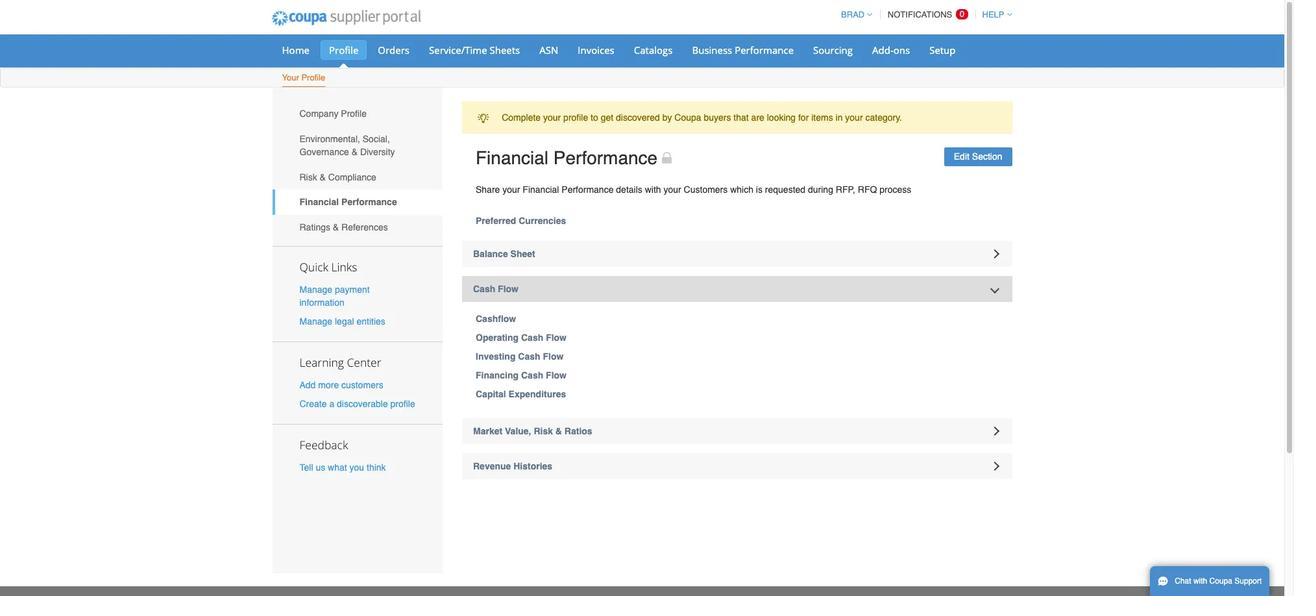 Task type: describe. For each thing, give the bounding box(es) containing it.
sheets
[[490, 44, 520, 57]]

risk & compliance link
[[272, 165, 443, 190]]

asn
[[540, 44, 559, 57]]

your right share
[[503, 184, 521, 195]]

home
[[282, 44, 310, 57]]

your profile link
[[282, 70, 326, 87]]

ons
[[894, 44, 911, 57]]

complete
[[502, 112, 541, 123]]

with inside button
[[1194, 577, 1208, 586]]

your profile
[[282, 73, 326, 82]]

create a discoverable profile link
[[300, 399, 415, 409]]

add
[[300, 380, 316, 390]]

think
[[367, 463, 386, 473]]

share your financial performance details with your customers which is requested during rfp, rfq process
[[476, 184, 912, 195]]

customers
[[684, 184, 728, 195]]

revenue histories
[[473, 461, 553, 471]]

are
[[752, 112, 765, 123]]

balance sheet heading
[[462, 241, 1013, 267]]

sourcing
[[814, 44, 853, 57]]

service/time sheets link
[[421, 40, 529, 60]]

revenue histories heading
[[462, 453, 1013, 479]]

& inside environmental, social, governance & diversity
[[352, 147, 358, 157]]

chat with coupa support button
[[1151, 566, 1271, 596]]

investing cash flow
[[476, 351, 564, 362]]

environmental, social, governance & diversity link
[[272, 126, 443, 165]]

1 vertical spatial financial
[[523, 184, 559, 195]]

flow for investing cash flow
[[543, 351, 564, 362]]

performance up details
[[554, 148, 658, 168]]

which
[[731, 184, 754, 195]]

preferred
[[476, 216, 516, 226]]

you
[[350, 463, 364, 473]]

balance sheet
[[473, 249, 536, 259]]

coupa inside alert
[[675, 112, 702, 123]]

& down governance
[[320, 172, 326, 182]]

ratings
[[300, 222, 331, 232]]

discovered
[[616, 112, 660, 123]]

investing
[[476, 351, 516, 362]]

0 horizontal spatial with
[[645, 184, 661, 195]]

0 horizontal spatial profile
[[391, 399, 415, 409]]

flow for financing cash flow
[[546, 370, 567, 381]]

add-ons
[[873, 44, 911, 57]]

your right in
[[846, 112, 863, 123]]

social,
[[363, 134, 390, 144]]

coupa supplier portal image
[[263, 2, 430, 34]]

is
[[756, 184, 763, 195]]

chat with coupa support
[[1176, 577, 1263, 586]]

your
[[282, 73, 299, 82]]

expenditures
[[509, 389, 566, 399]]

share
[[476, 184, 500, 195]]

tell
[[300, 463, 313, 473]]

what
[[328, 463, 347, 473]]

legal
[[335, 316, 354, 327]]

payment
[[335, 284, 370, 295]]

catalogs link
[[626, 40, 682, 60]]

business performance
[[693, 44, 794, 57]]

manage for manage payment information
[[300, 284, 333, 295]]

orders link
[[370, 40, 418, 60]]

chat
[[1176, 577, 1192, 586]]

edit section
[[955, 151, 1003, 162]]

balance sheet button
[[462, 241, 1013, 267]]

items
[[812, 112, 834, 123]]

in
[[836, 112, 843, 123]]

operating
[[476, 333, 519, 343]]

financial inside financial performance link
[[300, 197, 339, 207]]

setup link
[[922, 40, 965, 60]]

help link
[[977, 10, 1013, 19]]

get
[[601, 112, 614, 123]]

market value, risk & ratios button
[[462, 418, 1013, 444]]

cash flow
[[473, 284, 519, 294]]

environmental,
[[300, 134, 360, 144]]

& inside dropdown button
[[556, 426, 562, 436]]

your left the customers
[[664, 184, 682, 195]]

invoices
[[578, 44, 615, 57]]

revenue histories button
[[462, 453, 1013, 479]]

manage payment information link
[[300, 284, 370, 308]]

performance right business
[[735, 44, 794, 57]]

add more customers link
[[300, 380, 384, 390]]

profile for company profile
[[341, 109, 367, 119]]

preferred currencies
[[476, 216, 566, 226]]

ratings & references link
[[272, 215, 443, 240]]

financing
[[476, 370, 519, 381]]

rfp,
[[836, 184, 856, 195]]

sheet
[[511, 249, 536, 259]]



Task type: locate. For each thing, give the bounding box(es) containing it.
1 vertical spatial coupa
[[1210, 577, 1233, 586]]

coupa
[[675, 112, 702, 123], [1210, 577, 1233, 586]]

to
[[591, 112, 599, 123]]

complete your profile to get discovered by coupa buyers that are looking for items in your category. alert
[[462, 101, 1013, 134]]

flow up financing cash flow
[[543, 351, 564, 362]]

financial up share
[[476, 148, 549, 168]]

process
[[880, 184, 912, 195]]

notifications 0
[[888, 9, 965, 19]]

0 horizontal spatial risk
[[300, 172, 317, 182]]

ratios
[[565, 426, 593, 436]]

1 vertical spatial profile
[[302, 73, 326, 82]]

profile for your profile
[[302, 73, 326, 82]]

brad link
[[836, 10, 873, 19]]

rfq
[[858, 184, 878, 195]]

sourcing link
[[805, 40, 862, 60]]

manage legal entities link
[[300, 316, 386, 327]]

profile
[[564, 112, 589, 123], [391, 399, 415, 409]]

value,
[[505, 426, 532, 436]]

1 vertical spatial with
[[1194, 577, 1208, 586]]

cash up investing cash flow
[[521, 333, 544, 343]]

orders
[[378, 44, 410, 57]]

1 horizontal spatial with
[[1194, 577, 1208, 586]]

feedback
[[300, 437, 348, 453]]

create a discoverable profile
[[300, 399, 415, 409]]

1 vertical spatial manage
[[300, 316, 333, 327]]

business
[[693, 44, 733, 57]]

by
[[663, 112, 672, 123]]

manage up information at the left of page
[[300, 284, 333, 295]]

details
[[617, 184, 643, 195]]

coupa inside button
[[1210, 577, 1233, 586]]

manage down information at the left of page
[[300, 316, 333, 327]]

0 vertical spatial financial
[[476, 148, 549, 168]]

1 horizontal spatial financial performance
[[476, 148, 658, 168]]

for
[[799, 112, 809, 123]]

financial up ratings
[[300, 197, 339, 207]]

cash
[[473, 284, 496, 294], [521, 333, 544, 343], [518, 351, 541, 362], [521, 370, 544, 381]]

market value, risk & ratios
[[473, 426, 593, 436]]

cash for financing
[[521, 370, 544, 381]]

flow inside dropdown button
[[498, 284, 519, 294]]

risk inside dropdown button
[[534, 426, 553, 436]]

& right ratings
[[333, 222, 339, 232]]

category.
[[866, 112, 903, 123]]

financial performance down 'compliance'
[[300, 197, 397, 207]]

1 horizontal spatial profile
[[564, 112, 589, 123]]

flow up cashflow
[[498, 284, 519, 294]]

revenue
[[473, 461, 511, 471]]

profile down coupa supplier portal image at top
[[329, 44, 359, 57]]

catalogs
[[634, 44, 673, 57]]

complete your profile to get discovered by coupa buyers that are looking for items in your category.
[[502, 112, 903, 123]]

0 vertical spatial profile
[[564, 112, 589, 123]]

financial up currencies
[[523, 184, 559, 195]]

operating cash flow
[[476, 333, 567, 343]]

flow up investing cash flow
[[546, 333, 567, 343]]

asn link
[[531, 40, 567, 60]]

brad
[[842, 10, 865, 19]]

references
[[342, 222, 388, 232]]

cash up cashflow
[[473, 284, 496, 294]]

cash up financing cash flow
[[518, 351, 541, 362]]

cash inside dropdown button
[[473, 284, 496, 294]]

navigation
[[836, 2, 1013, 27]]

quick
[[300, 259, 329, 274]]

flow for operating cash flow
[[546, 333, 567, 343]]

requested
[[766, 184, 806, 195]]

& left diversity
[[352, 147, 358, 157]]

risk right value,
[[534, 426, 553, 436]]

governance
[[300, 147, 349, 157]]

edit section link
[[945, 148, 1013, 166]]

1 manage from the top
[[300, 284, 333, 295]]

help
[[983, 10, 1005, 19]]

more
[[318, 380, 339, 390]]

currencies
[[519, 216, 566, 226]]

that
[[734, 112, 749, 123]]

your right complete
[[544, 112, 561, 123]]

cash flow button
[[462, 276, 1013, 302]]

a
[[330, 399, 335, 409]]

risk down governance
[[300, 172, 317, 182]]

1 vertical spatial financial performance
[[300, 197, 397, 207]]

company profile
[[300, 109, 367, 119]]

tell us what you think button
[[300, 461, 386, 474]]

performance left details
[[562, 184, 614, 195]]

manage inside manage payment information
[[300, 284, 333, 295]]

flow up expenditures
[[546, 370, 567, 381]]

with right details
[[645, 184, 661, 195]]

0 vertical spatial coupa
[[675, 112, 702, 123]]

customers
[[342, 380, 384, 390]]

coupa left 'support'
[[1210, 577, 1233, 586]]

2 vertical spatial profile
[[341, 109, 367, 119]]

manage payment information
[[300, 284, 370, 308]]

1 horizontal spatial risk
[[534, 426, 553, 436]]

navigation containing notifications 0
[[836, 2, 1013, 27]]

support
[[1235, 577, 1263, 586]]

0 vertical spatial financial performance
[[476, 148, 658, 168]]

1 vertical spatial risk
[[534, 426, 553, 436]]

capital expenditures
[[476, 389, 566, 399]]

capital
[[476, 389, 506, 399]]

create
[[300, 399, 327, 409]]

us
[[316, 463, 325, 473]]

cash for investing
[[518, 351, 541, 362]]

financial performance inside financial performance link
[[300, 197, 397, 207]]

cashflow
[[476, 314, 516, 324]]

center
[[347, 355, 382, 370]]

0 vertical spatial profile
[[329, 44, 359, 57]]

business performance link
[[684, 40, 803, 60]]

0 vertical spatial with
[[645, 184, 661, 195]]

0 vertical spatial risk
[[300, 172, 317, 182]]

market
[[473, 426, 503, 436]]

profile right your
[[302, 73, 326, 82]]

cash flow heading
[[462, 276, 1013, 302]]

cash for operating
[[521, 333, 544, 343]]

2 vertical spatial financial
[[300, 197, 339, 207]]

edit
[[955, 151, 970, 162]]

environmental, social, governance & diversity
[[300, 134, 395, 157]]

during
[[809, 184, 834, 195]]

financial performance down to
[[476, 148, 658, 168]]

profile inside "link"
[[302, 73, 326, 82]]

links
[[332, 259, 357, 274]]

risk
[[300, 172, 317, 182], [534, 426, 553, 436]]

discoverable
[[337, 399, 388, 409]]

flow
[[498, 284, 519, 294], [546, 333, 567, 343], [543, 351, 564, 362], [546, 370, 567, 381]]

0 horizontal spatial coupa
[[675, 112, 702, 123]]

add-
[[873, 44, 894, 57]]

market value, risk & ratios heading
[[462, 418, 1013, 444]]

0 horizontal spatial financial performance
[[300, 197, 397, 207]]

financial performance
[[476, 148, 658, 168], [300, 197, 397, 207]]

performance up references
[[342, 197, 397, 207]]

invoices link
[[570, 40, 623, 60]]

with right chat
[[1194, 577, 1208, 586]]

profile left to
[[564, 112, 589, 123]]

profile right discoverable at the bottom
[[391, 399, 415, 409]]

compliance
[[329, 172, 377, 182]]

service/time sheets
[[429, 44, 520, 57]]

setup
[[930, 44, 956, 57]]

0 vertical spatial manage
[[300, 284, 333, 295]]

manage for manage legal entities
[[300, 316, 333, 327]]

2 manage from the top
[[300, 316, 333, 327]]

add-ons link
[[864, 40, 919, 60]]

& left 'ratios'
[[556, 426, 562, 436]]

financial performance link
[[272, 190, 443, 215]]

cash up expenditures
[[521, 370, 544, 381]]

financial
[[476, 148, 549, 168], [523, 184, 559, 195], [300, 197, 339, 207]]

learning center
[[300, 355, 382, 370]]

coupa right by on the top right of the page
[[675, 112, 702, 123]]

0
[[960, 9, 965, 19]]

company
[[300, 109, 339, 119]]

profile inside alert
[[564, 112, 589, 123]]

learning
[[300, 355, 344, 370]]

1 vertical spatial profile
[[391, 399, 415, 409]]

1 horizontal spatial coupa
[[1210, 577, 1233, 586]]

profile up environmental, social, governance & diversity 'link'
[[341, 109, 367, 119]]



Task type: vqa. For each thing, say whether or not it's contained in the screenshot.
bottommost Selected list box
no



